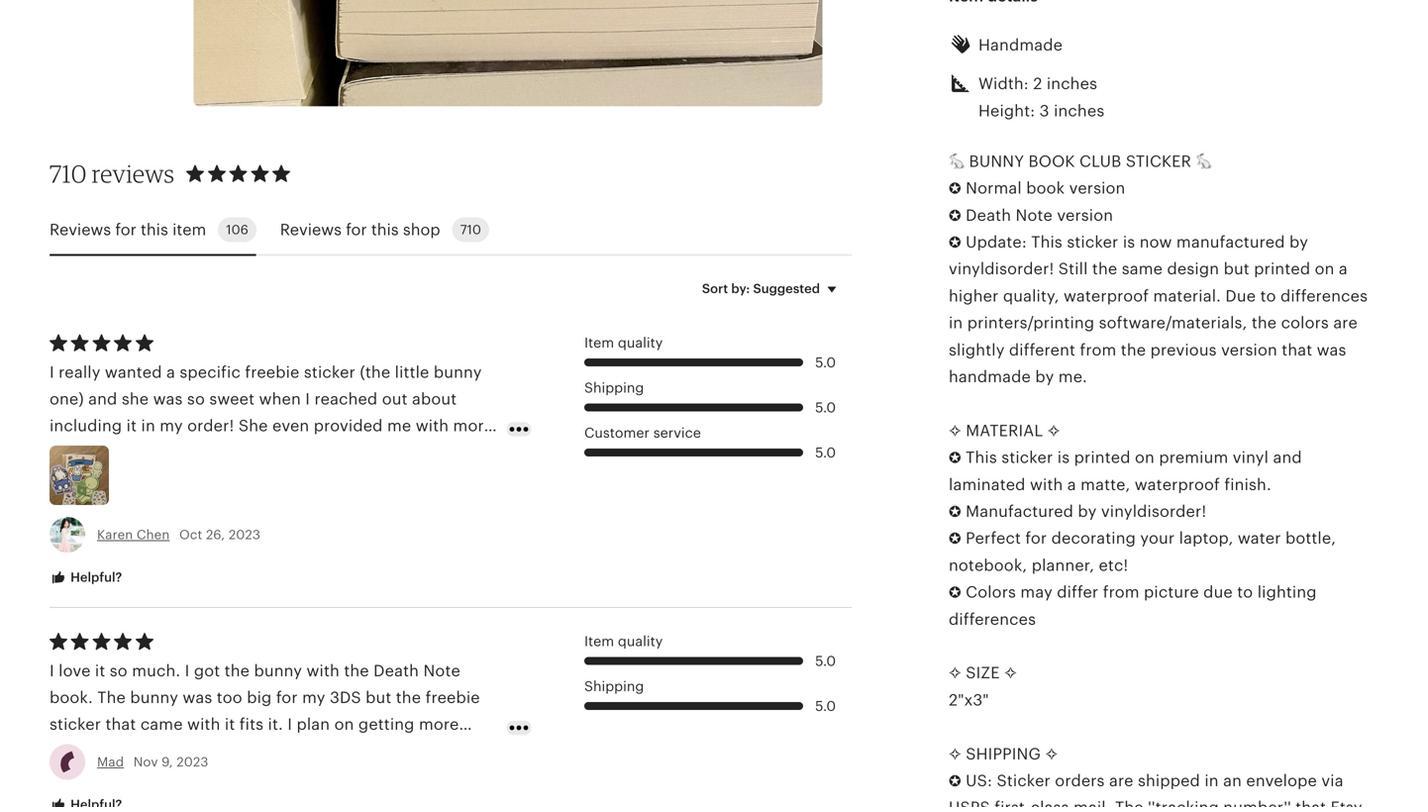 Task type: describe. For each thing, give the bounding box(es) containing it.
software/materials,
[[1099, 314, 1248, 332]]

this inside 'i love it so much. i got the bunny with the death note book. the bunny was too big for my 3ds but the freebie sticker that came with it fits it. i plan on getting more stickers from this store soon.'
[[154, 743, 182, 761]]

finish.
[[1225, 476, 1272, 494]]

one)
[[50, 390, 84, 408]]

service
[[653, 425, 701, 441]]

3 5.0 from the top
[[815, 445, 836, 461]]

much.
[[132, 662, 181, 680]]

more inside 'i love it so much. i got the bunny with the death note book. the bunny was too big for my 3ds but the freebie sticker that came with it fits it. i plan on getting more stickers from this store soon.'
[[419, 716, 459, 734]]

update:
[[966, 233, 1027, 251]]

quality for i really wanted a specific freebie sticker (the little bunny one) and she was so sweet when i reached out about including it in my order! she even provided me with more than one!! i am def ordering again in the future! :)
[[618, 335, 663, 351]]

higher
[[949, 287, 999, 305]]

chen
[[137, 527, 170, 542]]

more inside i really wanted a specific freebie sticker (the little bunny one) and she was so sweet when i reached out about including it in my order! she even provided me with more than one!! i am def ordering again in the future! :)
[[453, 417, 493, 435]]

again
[[269, 444, 312, 462]]

2 horizontal spatial by
[[1290, 233, 1309, 251]]

stickers
[[50, 743, 109, 761]]

helpful? button
[[35, 560, 137, 596]]

i left got in the bottom of the page
[[185, 662, 190, 680]]

the right still
[[1093, 260, 1118, 278]]

matte,
[[1081, 476, 1131, 494]]

death for ✪
[[966, 206, 1012, 224]]

customer
[[584, 425, 650, 441]]

6 ✪ from the top
[[949, 530, 962, 548]]

it.
[[268, 716, 283, 734]]

size
[[966, 664, 1000, 682]]

with inside i really wanted a specific freebie sticker (the little bunny one) and she was so sweet when i reached out about including it in my order! she even provided me with more than one!! i am def ordering again in the future! :)
[[416, 417, 449, 435]]

2 5.0 from the top
[[815, 400, 836, 415]]

mad nov 9, 2023
[[97, 755, 208, 770]]

i love it so much. i got the bunny with the death note book. the bunny was too big for my 3ds but the freebie sticker that came with it fits it. i plan on getting more stickers from this store soon.
[[50, 662, 480, 761]]

ordering
[[199, 444, 265, 462]]

got
[[194, 662, 220, 680]]

little
[[395, 363, 429, 381]]

''tracking
[[1148, 799, 1219, 807]]

an
[[1223, 772, 1242, 790]]

shipping for i really wanted a specific freebie sticker (the little bunny one) and she was so sweet when i reached out about including it in my order! she even provided me with more than one!! i am def ordering again in the future! :)
[[584, 380, 644, 396]]

in right again
[[316, 444, 330, 462]]

quality,
[[1003, 287, 1060, 305]]

by:
[[731, 281, 750, 296]]

decorating
[[1052, 530, 1136, 548]]

width:
[[979, 75, 1029, 93]]

book
[[1029, 153, 1075, 170]]

first-
[[995, 799, 1031, 807]]

0 horizontal spatial by
[[1036, 368, 1054, 386]]

shipping for i love it so much. i got the bunny with the death note book. the bunny was too big for my 3ds but the freebie sticker that came with it fits it. i plan on getting more stickers from this store soon.
[[584, 679, 644, 694]]

26,
[[206, 527, 225, 542]]

in inside ✧ shipping ✧ ✪ us: sticker orders are shipped in an envelope via usps first-class mail. the ''tracking number'' that ets
[[1205, 772, 1219, 790]]

my inside i really wanted a specific freebie sticker (the little bunny one) and she was so sweet when i reached out about including it in my order! she even provided me with more than one!! i am def ordering again in the future! :)
[[160, 417, 183, 435]]

3ds
[[330, 689, 361, 707]]

the down software/materials, at the right of page
[[1121, 341, 1146, 359]]

4 5.0 from the top
[[815, 653, 836, 669]]

tab list containing reviews for this item
[[50, 206, 852, 256]]

than
[[50, 444, 84, 462]]

vinyl
[[1233, 449, 1269, 467]]

suggested
[[753, 281, 820, 296]]

customer service
[[584, 425, 701, 441]]

laptop,
[[1179, 530, 1234, 548]]

✧ right size
[[1005, 664, 1017, 682]]

number''
[[1224, 799, 1292, 807]]

the inside i really wanted a specific freebie sticker (the little bunny one) and she was so sweet when i reached out about including it in my order! she even provided me with more than one!! i am def ordering again in the future! :)
[[335, 444, 360, 462]]

that inside 'i love it so much. i got the bunny with the death note book. the bunny was too big for my 3ds but the freebie sticker that came with it fits it. i plan on getting more stickers from this store soon.'
[[105, 716, 136, 734]]

slightly
[[949, 341, 1005, 359]]

2 vertical spatial version
[[1222, 341, 1278, 359]]

water
[[1238, 530, 1281, 548]]

waterproof inside 🐇 bunny book club sticker 🐇 ✪ normal book version ✪ death note version ✪ update: this sticker is now manufactured by vinyldisorder! still the same design but printed on a higher quality, waterproof material. due to differences in printers/printing software/materials, the colors are slightly different from the previous version that was handmade by me.
[[1064, 287, 1149, 305]]

mad link
[[97, 755, 124, 770]]

sort by: suggested
[[702, 281, 820, 296]]

sticker
[[997, 772, 1051, 790]]

due
[[1226, 287, 1256, 305]]

1 vertical spatial inches
[[1054, 102, 1105, 120]]

sticker inside 'i love it so much. i got the bunny with the death note book. the bunny was too big for my 3ds but the freebie sticker that came with it fits it. i plan on getting more stickers from this store soon.'
[[50, 716, 101, 734]]

envelope
[[1247, 772, 1317, 790]]

provided
[[314, 417, 383, 435]]

for down reviews
[[115, 221, 137, 238]]

bunny inside i really wanted a specific freebie sticker (the little bunny one) and she was so sweet when i reached out about including it in my order! she even provided me with more than one!! i am def ordering again in the future! :)
[[434, 363, 482, 381]]

it inside i really wanted a specific freebie sticker (the little bunny one) and she was so sweet when i reached out about including it in my order! she even provided me with more than one!! i am def ordering again in the future! :)
[[126, 417, 137, 435]]

this for shop
[[371, 221, 399, 238]]

too
[[217, 689, 243, 707]]

picture
[[1144, 584, 1199, 601]]

was inside i really wanted a specific freebie sticker (the little bunny one) and she was so sweet when i reached out about including it in my order! she even provided me with more than one!! i am def ordering again in the future! :)
[[153, 390, 183, 408]]

really
[[59, 363, 101, 381]]

i left am
[[132, 444, 136, 462]]

with inside ✧ material ✧ ✪ this sticker is printed on premium vinyl and laminated with a matte, waterproof finish. ✪ manufactured by vinyldisorder! ✪ perfect for decorating your laptop, water bottle, notebook, planner, etc! ✪ colors may differ from picture due to lighting differences
[[1030, 476, 1063, 494]]

(the
[[360, 363, 391, 381]]

karen chen oct 26, 2023
[[97, 527, 261, 542]]

reviews for this shop
[[280, 221, 440, 238]]

for left shop
[[346, 221, 367, 238]]

shipped
[[1138, 772, 1201, 790]]

sort by: suggested button
[[687, 268, 859, 310]]

waterproof inside ✧ material ✧ ✪ this sticker is printed on premium vinyl and laminated with a matte, waterproof finish. ✪ manufactured by vinyldisorder! ✪ perfect for decorating your laptop, water bottle, notebook, planner, etc! ✪ colors may differ from picture due to lighting differences
[[1135, 476, 1220, 494]]

i left the really
[[50, 363, 54, 381]]

in up am
[[141, 417, 155, 435]]

width: 2 inches height: 3 inches
[[979, 75, 1105, 120]]

us:
[[966, 772, 993, 790]]

i really wanted a specific freebie sticker (the little bunny one) and she was so sweet when i reached out about including it in my order! she even provided me with more than one!! i am def ordering again in the future! :)
[[50, 363, 493, 462]]

0 vertical spatial version
[[1070, 179, 1126, 197]]

she
[[122, 390, 149, 408]]

shipping
[[966, 745, 1041, 763]]

getting
[[359, 716, 415, 734]]

was inside 🐇 bunny book club sticker 🐇 ✪ normal book version ✪ death note version ✪ update: this sticker is now manufactured by vinyldisorder! still the same design but printed on a higher quality, waterproof material. due to differences in printers/printing software/materials, the colors are slightly different from the previous version that was handmade by me.
[[1317, 341, 1347, 359]]

mad
[[97, 755, 124, 770]]

2 horizontal spatial it
[[225, 716, 235, 734]]

different
[[1009, 341, 1076, 359]]

sticker inside ✧ material ✧ ✪ this sticker is printed on premium vinyl and laminated with a matte, waterproof finish. ✪ manufactured by vinyldisorder! ✪ perfect for decorating your laptop, water bottle, notebook, planner, etc! ✪ colors may differ from picture due to lighting differences
[[1002, 449, 1053, 467]]

colors
[[1281, 314, 1329, 332]]

laminated
[[949, 476, 1026, 494]]

and for one)
[[88, 390, 117, 408]]

sticker inside i really wanted a specific freebie sticker (the little bunny one) and she was so sweet when i reached out about including it in my order! she even provided me with more than one!! i am def ordering again in the future! :)
[[304, 363, 356, 381]]

is inside 🐇 bunny book club sticker 🐇 ✪ normal book version ✪ death note version ✪ update: this sticker is now manufactured by vinyldisorder! still the same design but printed on a higher quality, waterproof material. due to differences in printers/printing software/materials, the colors are slightly different from the previous version that was handmade by me.
[[1123, 233, 1136, 251]]

in inside 🐇 bunny book club sticker 🐇 ✪ normal book version ✪ death note version ✪ update: this sticker is now manufactured by vinyldisorder! still the same design but printed on a higher quality, waterproof material. due to differences in printers/printing software/materials, the colors are slightly different from the previous version that was handmade by me.
[[949, 314, 963, 332]]

karen
[[97, 527, 133, 542]]

from inside ✧ material ✧ ✪ this sticker is printed on premium vinyl and laminated with a matte, waterproof finish. ✪ manufactured by vinyldisorder! ✪ perfect for decorating your laptop, water bottle, notebook, planner, etc! ✪ colors may differ from picture due to lighting differences
[[1103, 584, 1140, 601]]

reviews
[[92, 159, 174, 188]]

mail.
[[1074, 799, 1111, 807]]

are inside ✧ shipping ✧ ✪ us: sticker orders are shipped in an envelope via usps first-class mail. the ''tracking number'' that ets
[[1109, 772, 1134, 790]]

printers/printing
[[968, 314, 1095, 332]]

note for the
[[423, 662, 461, 680]]

✧ left size
[[949, 664, 962, 682]]

9,
[[162, 755, 173, 770]]

that inside ✧ shipping ✧ ✪ us: sticker orders are shipped in an envelope via usps first-class mail. the ''tracking number'' that ets
[[1296, 799, 1327, 807]]

i right it.
[[288, 716, 292, 734]]

vinyldisorder! inside 🐇 bunny book club sticker 🐇 ✪ normal book version ✪ death note version ✪ update: this sticker is now manufactured by vinyldisorder! still the same design but printed on a higher quality, waterproof material. due to differences in printers/printing software/materials, the colors are slightly different from the previous version that was handmade by me.
[[949, 260, 1054, 278]]

about
[[412, 390, 457, 408]]

even
[[272, 417, 309, 435]]

still
[[1059, 260, 1088, 278]]

on inside 'i love it so much. i got the bunny with the death note book. the bunny was too big for my 3ds but the freebie sticker that came with it fits it. i plan on getting more stickers from this store soon.'
[[334, 716, 354, 734]]

710 reviews
[[50, 159, 174, 188]]

0 horizontal spatial it
[[95, 662, 105, 680]]

book.
[[50, 689, 93, 707]]

1 vertical spatial version
[[1057, 206, 1114, 224]]

love
[[59, 662, 91, 680]]

height:
[[979, 102, 1035, 120]]

previous
[[1151, 341, 1217, 359]]

now
[[1140, 233, 1172, 251]]

including
[[50, 417, 122, 435]]

from inside 🐇 bunny book club sticker 🐇 ✪ normal book version ✪ death note version ✪ update: this sticker is now manufactured by vinyldisorder! still the same design but printed on a higher quality, waterproof material. due to differences in printers/printing software/materials, the colors are slightly different from the previous version that was handmade by me.
[[1080, 341, 1117, 359]]

5 ✪ from the top
[[949, 503, 962, 521]]

class
[[1031, 799, 1069, 807]]

item quality for i love it so much. i got the bunny with the death note book. the bunny was too big for my 3ds but the freebie sticker that came with it fits it. i plan on getting more stickers from this store soon.
[[584, 633, 663, 649]]



Task type: locate. For each thing, give the bounding box(es) containing it.
via
[[1322, 772, 1344, 790]]

8 ✪ from the top
[[949, 772, 962, 790]]

0 horizontal spatial vinyldisorder!
[[949, 260, 1054, 278]]

but inside 🐇 bunny book club sticker 🐇 ✪ normal book version ✪ death note version ✪ update: this sticker is now manufactured by vinyldisorder! still the same design but printed on a higher quality, waterproof material. due to differences in printers/printing software/materials, the colors are slightly different from the previous version that was handmade by me.
[[1224, 260, 1250, 278]]

by right manufactured
[[1290, 233, 1309, 251]]

the up too
[[225, 662, 250, 680]]

in down higher
[[949, 314, 963, 332]]

1 vertical spatial the
[[1115, 799, 1144, 807]]

helpful?
[[67, 570, 122, 585]]

this for item
[[141, 221, 168, 238]]

2 ✪ from the top
[[949, 206, 962, 224]]

on
[[1315, 260, 1335, 278], [1135, 449, 1155, 467], [334, 716, 354, 734]]

0 horizontal spatial this
[[966, 449, 997, 467]]

more
[[453, 417, 493, 435], [419, 716, 459, 734]]

1 vertical spatial note
[[423, 662, 461, 680]]

✧ left shipping
[[949, 745, 962, 763]]

0 horizontal spatial a
[[166, 363, 175, 381]]

0 vertical spatial note
[[1016, 206, 1053, 224]]

material
[[966, 422, 1043, 440]]

freebie inside i really wanted a specific freebie sticker (the little bunny one) and she was so sweet when i reached out about including it in my order! she even provided me with more than one!! i am def ordering again in the future! :)
[[245, 363, 300, 381]]

710 for 710 reviews
[[50, 159, 87, 188]]

1 horizontal spatial reviews
[[280, 221, 342, 238]]

2023 right 9,
[[177, 755, 208, 770]]

me
[[387, 417, 411, 435]]

✪ up laminated
[[949, 449, 962, 467]]

1 quality from the top
[[618, 335, 663, 351]]

2 item quality from the top
[[584, 633, 663, 649]]

on up colors
[[1315, 260, 1335, 278]]

so inside 'i love it so much. i got the bunny with the death note book. the bunny was too big for my 3ds but the freebie sticker that came with it fits it. i plan on getting more stickers from this store soon.'
[[110, 662, 128, 680]]

3 ✪ from the top
[[949, 233, 962, 251]]

are
[[1334, 314, 1358, 332], [1109, 772, 1134, 790]]

from inside 'i love it so much. i got the bunny with the death note book. the bunny was too big for my 3ds but the freebie sticker that came with it fits it. i plan on getting more stickers from this store soon.'
[[113, 743, 150, 761]]

1 horizontal spatial 2023
[[229, 527, 261, 542]]

reviews right 106
[[280, 221, 342, 238]]

printed
[[1254, 260, 1311, 278], [1074, 449, 1131, 467]]

0 horizontal spatial the
[[97, 689, 126, 707]]

out
[[382, 390, 408, 408]]

me.
[[1059, 368, 1088, 386]]

1 vertical spatial my
[[302, 689, 325, 707]]

1 🐇 from the left
[[949, 153, 965, 170]]

0 vertical spatial a
[[1339, 260, 1348, 278]]

🐇 bunny book club sticker 🐇 ✪ normal book version ✪ death note version ✪ update: this sticker is now manufactured by vinyldisorder! still the same design but printed on a higher quality, waterproof material. due to differences in printers/printing software/materials, the colors are slightly different from the previous version that was handmade by me.
[[949, 153, 1368, 386]]

✪
[[949, 179, 962, 197], [949, 206, 962, 224], [949, 233, 962, 251], [949, 449, 962, 467], [949, 503, 962, 521], [949, 530, 962, 548], [949, 584, 962, 601], [949, 772, 962, 790]]

710 for 710
[[460, 222, 481, 237]]

future!
[[364, 444, 416, 462]]

0 horizontal spatial differences
[[949, 610, 1036, 628]]

2 item from the top
[[584, 633, 614, 649]]

2 shipping from the top
[[584, 679, 644, 694]]

✪ left us:
[[949, 772, 962, 790]]

a inside ✧ material ✧ ✪ this sticker is printed on premium vinyl and laminated with a matte, waterproof finish. ✪ manufactured by vinyldisorder! ✪ perfect for decorating your laptop, water bottle, notebook, planner, etc! ✪ colors may differ from picture due to lighting differences
[[1068, 476, 1077, 494]]

1 horizontal spatial vinyldisorder!
[[1101, 503, 1207, 521]]

freebie inside 'i love it so much. i got the bunny with the death note book. the bunny was too big for my 3ds but the freebie sticker that came with it fits it. i plan on getting more stickers from this store soon.'
[[426, 689, 480, 707]]

bunny down much.
[[130, 689, 178, 707]]

0 horizontal spatial but
[[366, 689, 392, 707]]

and up including
[[88, 390, 117, 408]]

0 vertical spatial so
[[187, 390, 205, 408]]

1 item from the top
[[584, 335, 614, 351]]

by down different
[[1036, 368, 1054, 386]]

sticker down material
[[1002, 449, 1053, 467]]

the right book.
[[97, 689, 126, 707]]

my inside 'i love it so much. i got the bunny with the death note book. the bunny was too big for my 3ds but the freebie sticker that came with it fits it. i plan on getting more stickers from this store soon.'
[[302, 689, 325, 707]]

0 horizontal spatial printed
[[1074, 449, 1131, 467]]

oct
[[179, 527, 202, 542]]

bunny up 'big' at the bottom left
[[254, 662, 302, 680]]

my up plan
[[302, 689, 325, 707]]

1 vertical spatial death
[[374, 662, 419, 680]]

1 horizontal spatial a
[[1068, 476, 1077, 494]]

710
[[50, 159, 87, 188], [460, 222, 481, 237]]

🐇 right sticker
[[1196, 153, 1212, 170]]

death for the
[[374, 662, 419, 680]]

🐇
[[949, 153, 965, 170], [1196, 153, 1212, 170]]

0 horizontal spatial so
[[110, 662, 128, 680]]

1 vertical spatial quality
[[618, 633, 663, 649]]

was down got in the bottom of the page
[[183, 689, 212, 707]]

✧ right material
[[1048, 422, 1061, 440]]

0 vertical spatial but
[[1224, 260, 1250, 278]]

0 horizontal spatial on
[[334, 716, 354, 734]]

1 vertical spatial by
[[1036, 368, 1054, 386]]

that inside 🐇 bunny book club sticker 🐇 ✪ normal book version ✪ death note version ✪ update: this sticker is now manufactured by vinyldisorder! still the same design but printed on a higher quality, waterproof material. due to differences in printers/printing software/materials, the colors are slightly different from the previous version that was handmade by me.
[[1282, 341, 1313, 359]]

planner,
[[1032, 557, 1095, 574]]

vinyldisorder! down "update:"
[[949, 260, 1054, 278]]

1 vertical spatial a
[[166, 363, 175, 381]]

0 horizontal spatial death
[[374, 662, 419, 680]]

is up manufactured
[[1058, 449, 1070, 467]]

with
[[416, 417, 449, 435], [1030, 476, 1063, 494], [307, 662, 340, 680], [187, 716, 220, 734]]

1 horizontal spatial this
[[1031, 233, 1063, 251]]

✪ left perfect
[[949, 530, 962, 548]]

this up still
[[1031, 233, 1063, 251]]

orders
[[1055, 772, 1105, 790]]

0 horizontal spatial are
[[1109, 772, 1134, 790]]

so down specific
[[187, 390, 205, 408]]

0 vertical spatial on
[[1315, 260, 1335, 278]]

0 horizontal spatial freebie
[[245, 363, 300, 381]]

✪ inside ✧ shipping ✧ ✪ us: sticker orders are shipped in an envelope via usps first-class mail. the ''tracking number'' that ets
[[949, 772, 962, 790]]

0 vertical spatial is
[[1123, 233, 1136, 251]]

4 ✪ from the top
[[949, 449, 962, 467]]

it down she
[[126, 417, 137, 435]]

0 vertical spatial to
[[1261, 287, 1277, 305]]

for right 'big' at the bottom left
[[276, 689, 298, 707]]

so
[[187, 390, 205, 408], [110, 662, 128, 680]]

specific
[[180, 363, 241, 381]]

by
[[1290, 233, 1309, 251], [1036, 368, 1054, 386], [1078, 503, 1097, 521]]

0 vertical spatial differences
[[1281, 287, 1368, 305]]

0 vertical spatial more
[[453, 417, 493, 435]]

differences up colors
[[1281, 287, 1368, 305]]

0 vertical spatial waterproof
[[1064, 287, 1149, 305]]

note inside 'i love it so much. i got the bunny with the death note book. the bunny was too big for my 3ds but the freebie sticker that came with it fits it. i plan on getting more stickers from this store soon.'
[[423, 662, 461, 680]]

printed up matte,
[[1074, 449, 1131, 467]]

1 horizontal spatial note
[[1016, 206, 1053, 224]]

so left much.
[[110, 662, 128, 680]]

same
[[1122, 260, 1163, 278]]

waterproof down 'premium'
[[1135, 476, 1220, 494]]

7 ✪ from the top
[[949, 584, 962, 601]]

the inside ✧ shipping ✧ ✪ us: sticker orders are shipped in an envelope via usps first-class mail. the ''tracking number'' that ets
[[1115, 799, 1144, 807]]

the
[[97, 689, 126, 707], [1115, 799, 1144, 807]]

more down about
[[453, 417, 493, 435]]

by up decorating
[[1078, 503, 1097, 521]]

was down colors
[[1317, 341, 1347, 359]]

reviews for reviews for this shop
[[280, 221, 342, 238]]

it right love
[[95, 662, 105, 680]]

✪ left "normal"
[[949, 179, 962, 197]]

reviews for this item
[[50, 221, 206, 238]]

0 vertical spatial shipping
[[584, 380, 644, 396]]

it left fits
[[225, 716, 235, 734]]

1 vertical spatial more
[[419, 716, 459, 734]]

for inside ✧ material ✧ ✪ this sticker is printed on premium vinyl and laminated with a matte, waterproof finish. ✪ manufactured by vinyldisorder! ✪ perfect for decorating your laptop, water bottle, notebook, planner, etc! ✪ colors may differ from picture due to lighting differences
[[1026, 530, 1047, 548]]

from left 9,
[[113, 743, 150, 761]]

the up 3ds
[[344, 662, 369, 680]]

waterproof down still
[[1064, 287, 1149, 305]]

differences down the colors
[[949, 610, 1036, 628]]

for down manufactured
[[1026, 530, 1047, 548]]

0 horizontal spatial bunny
[[130, 689, 178, 707]]

differences inside 🐇 bunny book club sticker 🐇 ✪ normal book version ✪ death note version ✪ update: this sticker is now manufactured by vinyldisorder! still the same design but printed on a higher quality, waterproof material. due to differences in printers/printing software/materials, the colors are slightly different from the previous version that was handmade by me.
[[1281, 287, 1368, 305]]

this inside ✧ material ✧ ✪ this sticker is printed on premium vinyl and laminated with a matte, waterproof finish. ✪ manufactured by vinyldisorder! ✪ perfect for decorating your laptop, water bottle, notebook, planner, etc! ✪ colors may differ from picture due to lighting differences
[[966, 449, 997, 467]]

my up def
[[160, 417, 183, 435]]

but up due at the top right
[[1224, 260, 1250, 278]]

0 vertical spatial my
[[160, 417, 183, 435]]

by inside ✧ material ✧ ✪ this sticker is printed on premium vinyl and laminated with a matte, waterproof finish. ✪ manufactured by vinyldisorder! ✪ perfect for decorating your laptop, water bottle, notebook, planner, etc! ✪ colors may differ from picture due to lighting differences
[[1078, 503, 1097, 521]]

may
[[1021, 584, 1053, 601]]

design
[[1167, 260, 1220, 278]]

inches right 3
[[1054, 102, 1105, 120]]

are inside 🐇 bunny book club sticker 🐇 ✪ normal book version ✪ death note version ✪ update: this sticker is now manufactured by vinyldisorder! still the same design but printed on a higher quality, waterproof material. due to differences in printers/printing software/materials, the colors are slightly different from the previous version that was handmade by me.
[[1334, 314, 1358, 332]]

2 vertical spatial bunny
[[130, 689, 178, 707]]

item
[[172, 221, 206, 238]]

1 vertical spatial but
[[366, 689, 392, 707]]

2023 right 26,
[[229, 527, 261, 542]]

✪ up higher
[[949, 206, 962, 224]]

it
[[126, 417, 137, 435], [95, 662, 105, 680], [225, 716, 235, 734]]

my
[[160, 417, 183, 435], [302, 689, 325, 707]]

death inside 🐇 bunny book club sticker 🐇 ✪ normal book version ✪ death note version ✪ update: this sticker is now manufactured by vinyldisorder! still the same design but printed on a higher quality, waterproof material. due to differences in printers/printing software/materials, the colors are slightly different from the previous version that was handmade by me.
[[966, 206, 1012, 224]]

✧ shipping ✧ ✪ us: sticker orders are shipped in an envelope via usps first-class mail. the ''tracking number'' that ets
[[949, 745, 1369, 807]]

1 horizontal spatial is
[[1123, 233, 1136, 251]]

reviews down 710 reviews
[[50, 221, 111, 238]]

the down due at the top right
[[1252, 314, 1277, 332]]

that up mad link
[[105, 716, 136, 734]]

this down came
[[154, 743, 182, 761]]

item for i really wanted a specific freebie sticker (the little bunny one) and she was so sweet when i reached out about including it in my order! she even provided me with more than one!! i am def ordering again in the future! :)
[[584, 335, 614, 351]]

0 vertical spatial item quality
[[584, 335, 663, 351]]

and inside ✧ material ✧ ✪ this sticker is printed on premium vinyl and laminated with a matte, waterproof finish. ✪ manufactured by vinyldisorder! ✪ perfect for decorating your laptop, water bottle, notebook, planner, etc! ✪ colors may differ from picture due to lighting differences
[[1273, 449, 1302, 467]]

✪ left the colors
[[949, 584, 962, 601]]

1 reviews from the left
[[50, 221, 111, 238]]

0 vertical spatial bunny
[[434, 363, 482, 381]]

1 horizontal spatial 🐇
[[1196, 153, 1212, 170]]

quality for i love it so much. i got the bunny with the death note book. the bunny was too big for my 3ds but the freebie sticker that came with it fits it. i plan on getting more stickers from this store soon.
[[618, 633, 663, 649]]

with down about
[[416, 417, 449, 435]]

1 vertical spatial bunny
[[254, 662, 302, 680]]

2 🐇 from the left
[[1196, 153, 1212, 170]]

material.
[[1154, 287, 1221, 305]]

0 vertical spatial by
[[1290, 233, 1309, 251]]

1 vertical spatial on
[[1135, 449, 1155, 467]]

1 5.0 from the top
[[815, 354, 836, 370]]

item quality for i really wanted a specific freebie sticker (the little bunny one) and she was so sweet when i reached out about including it in my order! she even provided me with more than one!! i am def ordering again in the future! :)
[[584, 335, 663, 351]]

0 vertical spatial freebie
[[245, 363, 300, 381]]

are up mail.
[[1109, 772, 1134, 790]]

are right colors
[[1334, 314, 1358, 332]]

to inside 🐇 bunny book club sticker 🐇 ✪ normal book version ✪ death note version ✪ update: this sticker is now manufactured by vinyldisorder! still the same design but printed on a higher quality, waterproof material. due to differences in printers/printing software/materials, the colors are slightly different from the previous version that was handmade by me.
[[1261, 287, 1277, 305]]

but up getting
[[366, 689, 392, 707]]

5 5.0 from the top
[[815, 698, 836, 714]]

to right due at the top right
[[1261, 287, 1277, 305]]

1 vertical spatial from
[[1103, 584, 1140, 601]]

0 horizontal spatial 2023
[[177, 755, 208, 770]]

a inside 🐇 bunny book club sticker 🐇 ✪ normal book version ✪ death note version ✪ update: this sticker is now manufactured by vinyldisorder! still the same design but printed on a higher quality, waterproof material. due to differences in printers/printing software/materials, the colors are slightly different from the previous version that was handmade by me.
[[1339, 260, 1348, 278]]

manufactured
[[1177, 233, 1285, 251]]

1 vertical spatial freebie
[[426, 689, 480, 707]]

✧ up sticker
[[1046, 745, 1058, 763]]

1 vertical spatial printed
[[1074, 449, 1131, 467]]

death inside 'i love it so much. i got the bunny with the death note book. the bunny was too big for my 3ds but the freebie sticker that came with it fits it. i plan on getting more stickers from this store soon.'
[[374, 662, 419, 680]]

sticker
[[1067, 233, 1119, 251], [304, 363, 356, 381], [1002, 449, 1053, 467], [50, 716, 101, 734]]

1 horizontal spatial my
[[302, 689, 325, 707]]

with up store
[[187, 716, 220, 734]]

usps
[[949, 799, 990, 807]]

0 vertical spatial item
[[584, 335, 614, 351]]

version down due at the top right
[[1222, 341, 1278, 359]]

1 horizontal spatial bunny
[[254, 662, 302, 680]]

your
[[1141, 530, 1175, 548]]

0 vertical spatial 2023
[[229, 527, 261, 542]]

1 vertical spatial is
[[1058, 449, 1070, 467]]

the down the provided
[[335, 444, 360, 462]]

0 vertical spatial the
[[97, 689, 126, 707]]

reviews
[[50, 221, 111, 238], [280, 221, 342, 238]]

printed inside 🐇 bunny book club sticker 🐇 ✪ normal book version ✪ death note version ✪ update: this sticker is now manufactured by vinyldisorder! still the same design but printed on a higher quality, waterproof material. due to differences in printers/printing software/materials, the colors are slightly different from the previous version that was handmade by me.
[[1254, 260, 1311, 278]]

premium
[[1159, 449, 1229, 467]]

bottle,
[[1286, 530, 1336, 548]]

with up manufactured
[[1030, 476, 1063, 494]]

2"x3"
[[949, 691, 989, 709]]

1 horizontal spatial freebie
[[426, 689, 480, 707]]

1 vertical spatial it
[[95, 662, 105, 680]]

this up laminated
[[966, 449, 997, 467]]

but inside 'i love it so much. i got the bunny with the death note book. the bunny was too big for my 3ds but the freebie sticker that came with it fits it. i plan on getting more stickers from this store soon.'
[[366, 689, 392, 707]]

more right getting
[[419, 716, 459, 734]]

2 vertical spatial it
[[225, 716, 235, 734]]

2 horizontal spatial on
[[1315, 260, 1335, 278]]

this
[[141, 221, 168, 238], [371, 221, 399, 238], [154, 743, 182, 761]]

✪ left "update:"
[[949, 233, 962, 251]]

on inside ✧ material ✧ ✪ this sticker is printed on premium vinyl and laminated with a matte, waterproof finish. ✪ manufactured by vinyldisorder! ✪ perfect for decorating your laptop, water bottle, notebook, planner, etc! ✪ colors may differ from picture due to lighting differences
[[1135, 449, 1155, 467]]

3
[[1040, 102, 1050, 120]]

plan
[[297, 716, 330, 734]]

with up 3ds
[[307, 662, 340, 680]]

:)
[[420, 444, 431, 462]]

0 horizontal spatial note
[[423, 662, 461, 680]]

printed inside ✧ material ✧ ✪ this sticker is printed on premium vinyl and laminated with a matte, waterproof finish. ✪ manufactured by vinyldisorder! ✪ perfect for decorating your laptop, water bottle, notebook, planner, etc! ✪ colors may differ from picture due to lighting differences
[[1074, 449, 1131, 467]]

differ
[[1057, 584, 1099, 601]]

0 horizontal spatial and
[[88, 390, 117, 408]]

1 horizontal spatial 710
[[460, 222, 481, 237]]

death up getting
[[374, 662, 419, 680]]

item for i love it so much. i got the bunny with the death note book. the bunny was too big for my 3ds but the freebie sticker that came with it fits it. i plan on getting more stickers from this store soon.
[[584, 633, 614, 649]]

1 vertical spatial are
[[1109, 772, 1134, 790]]

bunny
[[969, 153, 1024, 170]]

and right vinyl
[[1273, 449, 1302, 467]]

1 vertical spatial shipping
[[584, 679, 644, 694]]

0 vertical spatial 710
[[50, 159, 87, 188]]

and for vinyl
[[1273, 449, 1302, 467]]

is left now
[[1123, 233, 1136, 251]]

the right mail.
[[1115, 799, 1144, 807]]

view details of this review photo by karen chen image
[[50, 446, 109, 505]]

✧ left material
[[949, 422, 962, 440]]

106
[[226, 222, 248, 237]]

vinyldisorder!
[[949, 260, 1054, 278], [1101, 503, 1207, 521]]

2 vertical spatial from
[[113, 743, 150, 761]]

lighting
[[1258, 584, 1317, 601]]

vinyldisorder! up your
[[1101, 503, 1207, 521]]

that down colors
[[1282, 341, 1313, 359]]

0 horizontal spatial 🐇
[[949, 153, 965, 170]]

and inside i really wanted a specific freebie sticker (the little bunny one) and she was so sweet when i reached out about including it in my order! she even provided me with more than one!! i am def ordering again in the future! :)
[[88, 390, 117, 408]]

the up getting
[[396, 689, 421, 707]]

in left an
[[1205, 772, 1219, 790]]

tab list
[[50, 206, 852, 256]]

due
[[1204, 584, 1233, 601]]

wanted
[[105, 363, 162, 381]]

2 vertical spatial by
[[1078, 503, 1097, 521]]

so inside i really wanted a specific freebie sticker (the little bunny one) and she was so sweet when i reached out about including it in my order! she even provided me with more than one!! i am def ordering again in the future! :)
[[187, 390, 205, 408]]

sticker inside 🐇 bunny book club sticker 🐇 ✪ normal book version ✪ death note version ✪ update: this sticker is now manufactured by vinyldisorder! still the same design but printed on a higher quality, waterproof material. due to differences in printers/printing software/materials, the colors are slightly different from the previous version that was handmade by me.
[[1067, 233, 1119, 251]]

1 horizontal spatial so
[[187, 390, 205, 408]]

on down 3ds
[[334, 716, 354, 734]]

1 vertical spatial this
[[966, 449, 997, 467]]

0 vertical spatial was
[[1317, 341, 1347, 359]]

0 horizontal spatial to
[[1238, 584, 1253, 601]]

1 vertical spatial item
[[584, 633, 614, 649]]

this left item
[[141, 221, 168, 238]]

0 vertical spatial this
[[1031, 233, 1063, 251]]

freebie
[[245, 363, 300, 381], [426, 689, 480, 707]]

on inside 🐇 bunny book club sticker 🐇 ✪ normal book version ✪ death note version ✪ update: this sticker is now manufactured by vinyldisorder! still the same design but printed on a higher quality, waterproof material. due to differences in printers/printing software/materials, the colors are slightly different from the previous version that was handmade by me.
[[1315, 260, 1335, 278]]

differences inside ✧ material ✧ ✪ this sticker is printed on premium vinyl and laminated with a matte, waterproof finish. ✪ manufactured by vinyldisorder! ✪ perfect for decorating your laptop, water bottle, notebook, planner, etc! ✪ colors may differ from picture due to lighting differences
[[949, 610, 1036, 628]]

1 shipping from the top
[[584, 380, 644, 396]]

that
[[1282, 341, 1313, 359], [105, 716, 136, 734], [1296, 799, 1327, 807]]

that down via
[[1296, 799, 1327, 807]]

was right she
[[153, 390, 183, 408]]

order!
[[187, 417, 234, 435]]

reached
[[314, 390, 378, 408]]

for inside 'i love it so much. i got the bunny with the death note book. the bunny was too big for my 3ds but the freebie sticker that came with it fits it. i plan on getting more stickers from this store soon.'
[[276, 689, 298, 707]]

1 horizontal spatial the
[[1115, 799, 1144, 807]]

note inside 🐇 bunny book club sticker 🐇 ✪ normal book version ✪ death note version ✪ update: this sticker is now manufactured by vinyldisorder! still the same design but printed on a higher quality, waterproof material. due to differences in printers/printing software/materials, the colors are slightly different from the previous version that was handmade by me.
[[1016, 206, 1053, 224]]

2 reviews from the left
[[280, 221, 342, 238]]

note for still
[[1016, 206, 1053, 224]]

for
[[115, 221, 137, 238], [346, 221, 367, 238], [1026, 530, 1047, 548], [276, 689, 298, 707]]

came
[[141, 716, 183, 734]]

shipping
[[584, 380, 644, 396], [584, 679, 644, 694]]

1 item quality from the top
[[584, 335, 663, 351]]

a
[[1339, 260, 1348, 278], [166, 363, 175, 381], [1068, 476, 1077, 494]]

i right when
[[305, 390, 310, 408]]

1 horizontal spatial to
[[1261, 287, 1277, 305]]

1 vertical spatial 2023
[[177, 755, 208, 770]]

2 horizontal spatial bunny
[[434, 363, 482, 381]]

this left shop
[[371, 221, 399, 238]]

710 right shop
[[460, 222, 481, 237]]

1 horizontal spatial on
[[1135, 449, 1155, 467]]

2 quality from the top
[[618, 633, 663, 649]]

0 vertical spatial vinyldisorder!
[[949, 260, 1054, 278]]

normal
[[966, 179, 1022, 197]]

the inside 'i love it so much. i got the bunny with the death note book. the bunny was too big for my 3ds but the freebie sticker that came with it fits it. i plan on getting more stickers from this store soon.'
[[97, 689, 126, 707]]

1 vertical spatial that
[[105, 716, 136, 734]]

2
[[1033, 75, 1043, 93]]

from down etc!
[[1103, 584, 1140, 601]]

0 vertical spatial printed
[[1254, 260, 1311, 278]]

is inside ✧ material ✧ ✪ this sticker is printed on premium vinyl and laminated with a matte, waterproof finish. ✪ manufactured by vinyldisorder! ✪ perfect for decorating your laptop, water bottle, notebook, planner, etc! ✪ colors may differ from picture due to lighting differences
[[1058, 449, 1070, 467]]

in
[[949, 314, 963, 332], [141, 417, 155, 435], [316, 444, 330, 462], [1205, 772, 1219, 790]]

1 ✪ from the top
[[949, 179, 962, 197]]

inches right 2
[[1047, 75, 1098, 93]]

2 vertical spatial that
[[1296, 799, 1327, 807]]

a inside i really wanted a specific freebie sticker (the little bunny one) and she was so sweet when i reached out about including it in my order! she even provided me with more than one!! i am def ordering again in the future! :)
[[166, 363, 175, 381]]

1 horizontal spatial are
[[1334, 314, 1358, 332]]

the
[[1093, 260, 1118, 278], [1252, 314, 1277, 332], [1121, 341, 1146, 359], [335, 444, 360, 462], [225, 662, 250, 680], [344, 662, 369, 680], [396, 689, 421, 707]]

from up me. at the right of the page
[[1080, 341, 1117, 359]]

was inside 'i love it so much. i got the bunny with the death note book. the bunny was too big for my 3ds but the freebie sticker that came with it fits it. i plan on getting more stickers from this store soon.'
[[183, 689, 212, 707]]

printed up due at the top right
[[1254, 260, 1311, 278]]

to inside ✧ material ✧ ✪ this sticker is printed on premium vinyl and laminated with a matte, waterproof finish. ✪ manufactured by vinyldisorder! ✪ perfect for decorating your laptop, water bottle, notebook, planner, etc! ✪ colors may differ from picture due to lighting differences
[[1238, 584, 1253, 601]]

sticker up reached
[[304, 363, 356, 381]]

1 vertical spatial was
[[153, 390, 183, 408]]

to right due
[[1238, 584, 1253, 601]]

0 vertical spatial from
[[1080, 341, 1117, 359]]

0 vertical spatial are
[[1334, 314, 1358, 332]]

vinyldisorder! inside ✧ material ✧ ✪ this sticker is printed on premium vinyl and laminated with a matte, waterproof finish. ✪ manufactured by vinyldisorder! ✪ perfect for decorating your laptop, water bottle, notebook, planner, etc! ✪ colors may differ from picture due to lighting differences
[[1101, 503, 1207, 521]]

nov
[[133, 755, 158, 770]]

0 vertical spatial inches
[[1047, 75, 1098, 93]]

1 vertical spatial waterproof
[[1135, 476, 1220, 494]]

death
[[966, 206, 1012, 224], [374, 662, 419, 680]]

this inside 🐇 bunny book club sticker 🐇 ✪ normal book version ✪ death note version ✪ update: this sticker is now manufactured by vinyldisorder! still the same design but printed on a higher quality, waterproof material. due to differences in printers/printing software/materials, the colors are slightly different from the previous version that was handmade by me.
[[1031, 233, 1063, 251]]

1 vertical spatial to
[[1238, 584, 1253, 601]]

notebook,
[[949, 557, 1028, 574]]

item quality
[[584, 335, 663, 351], [584, 633, 663, 649]]

reviews for reviews for this item
[[50, 221, 111, 238]]

i left love
[[50, 662, 54, 680]]

1 horizontal spatial but
[[1224, 260, 1250, 278]]



Task type: vqa. For each thing, say whether or not it's contained in the screenshot.
the bottom WATERPROOF
yes



